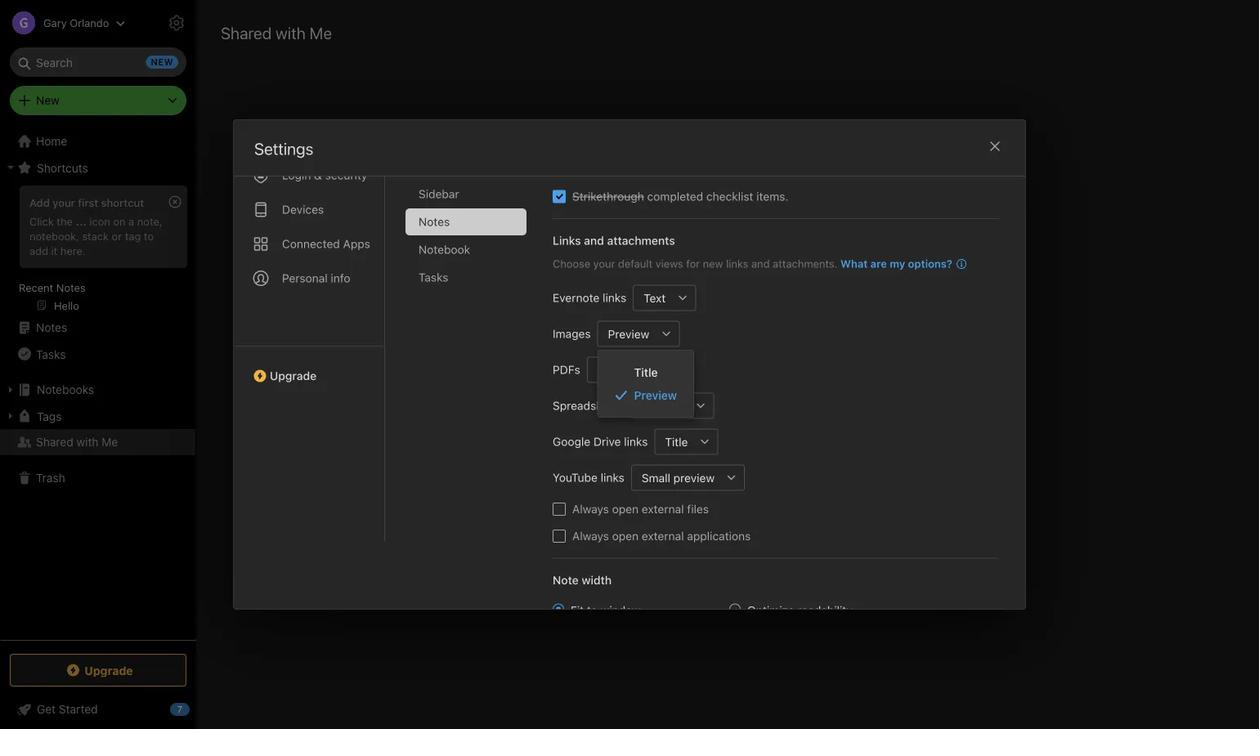Task type: vqa. For each thing, say whether or not it's contained in the screenshot.
all within Unlock all Tasks features
no



Task type: describe. For each thing, give the bounding box(es) containing it.
or
[[112, 230, 122, 242]]

add
[[29, 196, 50, 209]]

1 vertical spatial shared
[[691, 439, 732, 455]]

upgrade button inside 'tab list'
[[234, 345, 384, 389]]

nothing shared yet
[[664, 407, 792, 425]]

views
[[656, 257, 683, 269]]

always open external files
[[572, 502, 709, 516]]

info
[[331, 271, 350, 285]]

notebook,
[[29, 230, 79, 242]]

login
[[282, 168, 311, 182]]

youtube
[[553, 471, 598, 484]]

notebooks
[[37, 383, 94, 397]]

notes inside tab
[[419, 215, 450, 228]]

options?
[[908, 257, 952, 269]]

you
[[764, 439, 785, 455]]

tab list for choose your default views for new links and attachments.
[[406, 125, 540, 541]]

login & security
[[282, 168, 367, 182]]

links and attachments
[[553, 233, 675, 247]]

shared with me inside "link"
[[36, 435, 118, 449]]

tag
[[125, 230, 141, 242]]

attachments
[[607, 233, 675, 247]]

width
[[582, 573, 612, 587]]

expand notebooks image
[[4, 383, 17, 397]]

links
[[553, 233, 581, 247]]

optimize readability
[[747, 603, 853, 617]]

title button
[[654, 428, 692, 455]]

small
[[642, 471, 670, 484]]

default
[[618, 257, 653, 269]]

google drive links
[[553, 435, 648, 448]]

preview link
[[598, 384, 693, 407]]

0 horizontal spatial upgrade button
[[10, 654, 186, 687]]

add your first shortcut
[[29, 196, 144, 209]]

settings image
[[167, 13, 186, 33]]

strikethrough
[[572, 189, 644, 203]]

shared with me element
[[196, 0, 1259, 729]]

links right new
[[726, 257, 749, 269]]

your for default
[[593, 257, 615, 269]]

notes link
[[0, 315, 195, 341]]

here. inside icon on a note, notebook, stack or tag to add it here.
[[60, 244, 86, 257]]

apps
[[343, 237, 370, 250]]

links left text 'button'
[[603, 291, 627, 304]]

always open external applications
[[572, 529, 751, 543]]

images
[[553, 327, 591, 340]]

will
[[788, 439, 807, 455]]

text
[[644, 291, 666, 304]]

yet
[[771, 407, 792, 425]]

home link
[[0, 128, 196, 155]]

attachments.
[[773, 257, 838, 269]]

title inside the title link
[[634, 365, 658, 379]]

it
[[51, 244, 57, 257]]

applications
[[687, 529, 751, 543]]

a
[[128, 215, 134, 227]]

connected
[[282, 237, 340, 250]]

external for applications
[[642, 529, 684, 543]]

Select218 checkbox
[[553, 190, 566, 203]]

google
[[553, 435, 590, 448]]

...
[[76, 215, 87, 227]]

show
[[811, 439, 842, 455]]

notes and notebooks shared with you will show up here.
[[561, 439, 894, 455]]

click the ...
[[29, 215, 87, 227]]

up
[[845, 439, 860, 455]]

1 horizontal spatial with
[[276, 23, 306, 42]]

completed
[[647, 189, 703, 203]]

readability
[[798, 603, 853, 617]]

upgrade for left 'upgrade' popup button
[[84, 664, 133, 677]]

0 vertical spatial me
[[310, 23, 332, 42]]

0 vertical spatial shared with me
[[221, 23, 332, 42]]

and for notebooks
[[600, 439, 622, 455]]

title inside title button
[[665, 435, 688, 448]]

tab list for links and attachments
[[234, 108, 385, 541]]

preview inside dropdown list menu
[[634, 389, 677, 402]]

notes tab
[[406, 208, 527, 235]]

note,
[[137, 215, 162, 227]]

preview
[[674, 471, 715, 484]]

shortcut
[[101, 196, 144, 209]]

for
[[686, 257, 700, 269]]

add
[[29, 244, 48, 257]]

checklist
[[706, 189, 753, 203]]

notebooks
[[626, 439, 688, 455]]

what are my options?
[[841, 257, 952, 269]]

choose default view option for pdfs image
[[587, 357, 690, 383]]

the
[[57, 215, 73, 227]]

and for attachments
[[584, 233, 604, 247]]

tags
[[37, 409, 62, 423]]

nothing
[[664, 407, 717, 425]]

pdfs
[[553, 363, 580, 376]]

tasks button
[[0, 341, 195, 367]]

new
[[36, 94, 60, 107]]

1 vertical spatial to
[[587, 603, 598, 617]]

evernote
[[553, 291, 600, 304]]

&
[[314, 168, 322, 182]]

optimize
[[747, 603, 795, 617]]

small preview
[[642, 471, 715, 484]]

my
[[890, 257, 905, 269]]

Always open external files checkbox
[[553, 502, 566, 516]]

are
[[871, 257, 887, 269]]

Choose default view option for Evernote links field
[[633, 285, 696, 311]]

here. inside shared with me element
[[864, 439, 894, 455]]

home
[[36, 135, 67, 148]]

note
[[553, 573, 579, 587]]

new button
[[10, 86, 186, 115]]

recent
[[19, 281, 53, 294]]



Task type: locate. For each thing, give the bounding box(es) containing it.
1 vertical spatial upgrade button
[[10, 654, 186, 687]]

notes up youtube
[[561, 439, 597, 455]]

evernote links
[[553, 291, 627, 304]]

notes inside shared with me element
[[561, 439, 597, 455]]

devices
[[282, 202, 324, 216]]

upgrade for 'upgrade' popup button inside 'tab list'
[[270, 369, 317, 382]]

recent notes
[[19, 281, 86, 294]]

2 vertical spatial and
[[600, 439, 622, 455]]

notes
[[419, 215, 450, 228], [56, 281, 86, 294], [36, 321, 67, 334], [561, 439, 597, 455]]

1 vertical spatial preview
[[634, 389, 677, 402]]

Choose default view option for PDFs field
[[587, 357, 690, 383]]

1 vertical spatial shared with me
[[36, 435, 118, 449]]

here. right it
[[60, 244, 86, 257]]

1 horizontal spatial your
[[593, 257, 615, 269]]

on
[[113, 215, 126, 227]]

tasks
[[419, 270, 448, 284], [36, 347, 66, 361]]

shared down tags
[[36, 435, 73, 449]]

2 horizontal spatial with
[[735, 439, 760, 455]]

your up the the
[[53, 196, 75, 209]]

title down nothing
[[665, 435, 688, 448]]

what
[[841, 257, 868, 269]]

with inside "link"
[[76, 435, 99, 449]]

0 vertical spatial title
[[634, 365, 658, 379]]

Always open external applications checkbox
[[553, 529, 566, 543]]

shared right settings icon at top
[[221, 23, 272, 42]]

shared up notes and notebooks shared with you will show up here.
[[721, 407, 767, 425]]

your inside group
[[53, 196, 75, 209]]

0 vertical spatial shared
[[721, 407, 767, 425]]

your
[[53, 196, 75, 209], [593, 257, 615, 269]]

notes inside group
[[56, 281, 86, 294]]

and right links
[[584, 233, 604, 247]]

1 vertical spatial open
[[612, 529, 639, 543]]

tasks down notebook
[[419, 270, 448, 284]]

0 vertical spatial always
[[572, 502, 609, 516]]

shared with me link
[[0, 429, 195, 455]]

0 horizontal spatial tasks
[[36, 347, 66, 361]]

0 horizontal spatial with
[[76, 435, 99, 449]]

notes inside 'link'
[[36, 321, 67, 334]]

notebooks link
[[0, 377, 195, 403]]

expand tags image
[[4, 410, 17, 423]]

0 horizontal spatial title
[[634, 365, 658, 379]]

1 horizontal spatial tasks
[[419, 270, 448, 284]]

shared
[[721, 407, 767, 425], [691, 439, 732, 455]]

personal
[[282, 271, 328, 285]]

shared down nothing shared yet
[[691, 439, 732, 455]]

external up always open external applications
[[642, 502, 684, 516]]

open for always open external files
[[612, 502, 639, 516]]

security
[[325, 168, 367, 182]]

me
[[310, 23, 332, 42], [102, 435, 118, 449]]

to down note,
[[144, 230, 154, 242]]

1 external from the top
[[642, 502, 684, 516]]

title link
[[598, 361, 693, 384]]

preview down the title link
[[634, 389, 677, 402]]

tasks inside "button"
[[36, 347, 66, 361]]

connected apps
[[282, 237, 370, 250]]

tree containing home
[[0, 128, 196, 639]]

option group
[[553, 602, 886, 706]]

2 always from the top
[[572, 529, 609, 543]]

1 vertical spatial upgrade
[[84, 664, 133, 677]]

icon on a note, notebook, stack or tag to add it here.
[[29, 215, 162, 257]]

0 vertical spatial tasks
[[419, 270, 448, 284]]

shared
[[221, 23, 272, 42], [36, 435, 73, 449]]

upgrade inside 'tab list'
[[270, 369, 317, 382]]

and left attachments.
[[751, 257, 770, 269]]

shared with me
[[221, 23, 332, 42], [36, 435, 118, 449]]

Choose default view option for Images field
[[597, 321, 680, 347]]

1 open from the top
[[612, 502, 639, 516]]

always for always open external files
[[572, 502, 609, 516]]

always right always open external files option
[[572, 502, 609, 516]]

me inside "link"
[[102, 435, 118, 449]]

preview button
[[597, 321, 654, 347]]

close image
[[985, 137, 1005, 156]]

settings
[[254, 139, 313, 158]]

0 vertical spatial upgrade button
[[234, 345, 384, 389]]

tab list containing sidebar
[[406, 125, 540, 541]]

your down links and attachments at top
[[593, 257, 615, 269]]

notes down sidebar
[[419, 215, 450, 228]]

trash link
[[0, 465, 195, 491]]

1 vertical spatial always
[[572, 529, 609, 543]]

1 horizontal spatial title
[[665, 435, 688, 448]]

option group containing fit to window
[[553, 602, 886, 706]]

drive
[[594, 435, 621, 448]]

to
[[144, 230, 154, 242], [587, 603, 598, 617]]

items.
[[757, 189, 789, 203]]

notebook tab
[[406, 236, 527, 263]]

files
[[687, 502, 709, 516]]

your for first
[[53, 196, 75, 209]]

0 horizontal spatial shared
[[36, 435, 73, 449]]

1 horizontal spatial shared with me
[[221, 23, 332, 42]]

tab list containing login & security
[[234, 108, 385, 541]]

stack
[[82, 230, 109, 242]]

new
[[703, 257, 723, 269]]

small preview button
[[631, 464, 719, 491]]

note width
[[553, 573, 612, 587]]

and up youtube links
[[600, 439, 622, 455]]

0 vertical spatial to
[[144, 230, 154, 242]]

notes right recent
[[56, 281, 86, 294]]

title
[[634, 365, 658, 379], [665, 435, 688, 448]]

external down always open external files
[[642, 529, 684, 543]]

upgrade
[[270, 369, 317, 382], [84, 664, 133, 677]]

1 vertical spatial and
[[751, 257, 770, 269]]

first
[[78, 196, 98, 209]]

tags button
[[0, 403, 195, 429]]

1 horizontal spatial shared
[[221, 23, 272, 42]]

0 vertical spatial preview
[[608, 327, 649, 340]]

group containing add your first shortcut
[[0, 181, 195, 321]]

0 horizontal spatial upgrade
[[84, 664, 133, 677]]

links
[[726, 257, 749, 269], [603, 291, 627, 304], [624, 435, 648, 448], [601, 471, 625, 484]]

1 vertical spatial shared
[[36, 435, 73, 449]]

0 horizontal spatial here.
[[60, 244, 86, 257]]

0 horizontal spatial your
[[53, 196, 75, 209]]

1 vertical spatial me
[[102, 435, 118, 449]]

to inside icon on a note, notebook, stack or tag to add it here.
[[144, 230, 154, 242]]

1 horizontal spatial tab list
[[406, 125, 540, 541]]

0 horizontal spatial tab list
[[234, 108, 385, 541]]

1 horizontal spatial upgrade
[[270, 369, 317, 382]]

always right always open external applications checkbox
[[572, 529, 609, 543]]

2 external from the top
[[642, 529, 684, 543]]

fit to window
[[571, 603, 641, 617]]

open
[[612, 502, 639, 516], [612, 529, 639, 543]]

personal info
[[282, 271, 350, 285]]

preview inside button
[[608, 327, 649, 340]]

always for always open external applications
[[572, 529, 609, 543]]

external for files
[[642, 502, 684, 516]]

0 vertical spatial external
[[642, 502, 684, 516]]

1 horizontal spatial to
[[587, 603, 598, 617]]

open down always open external files
[[612, 529, 639, 543]]

and inside shared with me element
[[600, 439, 622, 455]]

0 vertical spatial open
[[612, 502, 639, 516]]

choose
[[553, 257, 590, 269]]

1 horizontal spatial here.
[[864, 439, 894, 455]]

notes down recent notes
[[36, 321, 67, 334]]

text button
[[633, 285, 670, 311]]

None search field
[[21, 47, 175, 77]]

0 vertical spatial your
[[53, 196, 75, 209]]

1 vertical spatial external
[[642, 529, 684, 543]]

shortcuts button
[[0, 155, 195, 181]]

0 vertical spatial and
[[584, 233, 604, 247]]

title up preview link
[[634, 365, 658, 379]]

with
[[276, 23, 306, 42], [76, 435, 99, 449], [735, 439, 760, 455]]

spreadsheets
[[553, 399, 625, 412]]

youtube links
[[553, 471, 625, 484]]

always
[[572, 502, 609, 516], [572, 529, 609, 543]]

open up always open external applications
[[612, 502, 639, 516]]

trash
[[36, 471, 65, 485]]

choose your default views for new links and attachments.
[[553, 257, 838, 269]]

here. right up
[[864, 439, 894, 455]]

1 horizontal spatial me
[[310, 23, 332, 42]]

0 horizontal spatial shared with me
[[36, 435, 118, 449]]

Choose default view option for Spreadsheets field
[[632, 392, 714, 419]]

1 vertical spatial your
[[593, 257, 615, 269]]

tasks tab
[[406, 264, 527, 291]]

group
[[0, 181, 195, 321]]

1 vertical spatial tasks
[[36, 347, 66, 361]]

tab list
[[234, 108, 385, 541], [406, 125, 540, 541]]

click
[[29, 215, 54, 227]]

1 vertical spatial here.
[[864, 439, 894, 455]]

tasks inside tab
[[419, 270, 448, 284]]

to right the fit on the bottom left of page
[[587, 603, 598, 617]]

window
[[601, 603, 641, 617]]

Search text field
[[21, 47, 175, 77]]

tree
[[0, 128, 196, 639]]

0 vertical spatial here.
[[60, 244, 86, 257]]

sidebar
[[419, 187, 459, 200]]

Choose default view option for Google Drive links field
[[654, 428, 718, 455]]

strikethrough completed checklist items.
[[572, 189, 789, 203]]

1 always from the top
[[572, 502, 609, 516]]

shared inside "link"
[[36, 435, 73, 449]]

2 open from the top
[[612, 529, 639, 543]]

open for always open external applications
[[612, 529, 639, 543]]

here.
[[60, 244, 86, 257], [864, 439, 894, 455]]

0 vertical spatial shared
[[221, 23, 272, 42]]

dropdown list menu
[[598, 361, 693, 407]]

0 vertical spatial upgrade
[[270, 369, 317, 382]]

0 horizontal spatial me
[[102, 435, 118, 449]]

1 vertical spatial title
[[665, 435, 688, 448]]

sidebar tab
[[406, 180, 527, 207]]

icon
[[89, 215, 110, 227]]

Choose default view option for YouTube links field
[[631, 464, 745, 491]]

tasks up notebooks
[[36, 347, 66, 361]]

0 horizontal spatial to
[[144, 230, 154, 242]]

1 horizontal spatial upgrade button
[[234, 345, 384, 389]]

fit
[[571, 603, 584, 617]]

links down drive
[[601, 471, 625, 484]]

preview up choose default view option for pdfs image
[[608, 327, 649, 340]]

and
[[584, 233, 604, 247], [751, 257, 770, 269], [600, 439, 622, 455]]

links right drive
[[624, 435, 648, 448]]

shortcuts
[[37, 161, 88, 174]]



